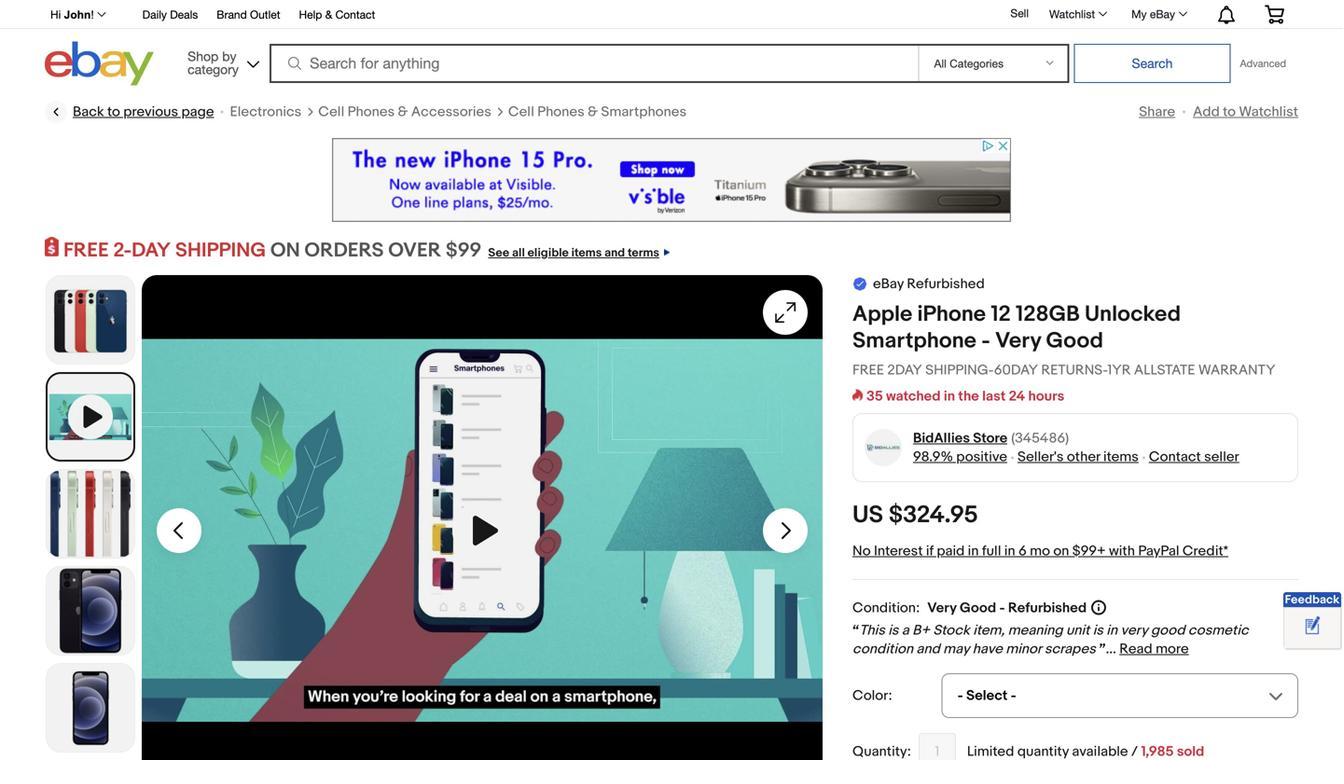 Task type: describe. For each thing, give the bounding box(es) containing it.
shop by category banner
[[40, 0, 1299, 91]]

phones for accessories
[[348, 104, 395, 120]]

credit*
[[1183, 543, 1229, 560]]

contact seller link
[[1149, 449, 1240, 466]]

98.9% positive link
[[914, 449, 1008, 466]]

color
[[853, 688, 889, 705]]

minor
[[1006, 641, 1042, 658]]

a
[[902, 623, 910, 639]]

back to previous page link
[[45, 101, 214, 123]]

add to watchlist
[[1194, 104, 1299, 120]]

and inside "" this is a b+ stock item, meaning unit is in very good cosmetic condition and may have minor scrapes"
[[917, 641, 940, 658]]

in left full
[[968, 543, 979, 560]]

my ebay
[[1132, 7, 1176, 21]]

see all eligible items and terms
[[488, 246, 660, 260]]

(345486)
[[1012, 430, 1070, 447]]

sell
[[1011, 7, 1029, 20]]

sell link
[[1003, 7, 1038, 20]]

ebay refurbished
[[873, 276, 985, 293]]

see
[[488, 246, 510, 260]]

phones for smartphones
[[538, 104, 585, 120]]

1 vertical spatial -
[[1000, 600, 1005, 617]]

1 vertical spatial contact
[[1149, 449, 1202, 466]]

on
[[271, 238, 300, 263]]

shop
[[188, 49, 219, 64]]

very good - refurbished
[[928, 600, 1087, 617]]

last
[[983, 388, 1006, 405]]

store
[[974, 430, 1008, 447]]

terms
[[628, 246, 660, 260]]

category
[[188, 62, 239, 77]]

page
[[181, 104, 214, 120]]

picture 2 of 25 image
[[47, 470, 134, 558]]

6
[[1019, 543, 1027, 560]]

" this is a b+ stock item, meaning unit is in very good cosmetic condition and may have minor scrapes
[[853, 623, 1249, 658]]

hi
[[50, 8, 61, 21]]

to for add
[[1223, 104, 1236, 120]]

may
[[944, 641, 970, 658]]

35 watched in the last 24 hours
[[867, 388, 1065, 405]]

0 vertical spatial and
[[605, 246, 625, 260]]

interest
[[874, 543, 923, 560]]

add
[[1194, 104, 1220, 120]]

1yr
[[1108, 362, 1132, 379]]

more information - about this item condition image
[[1092, 600, 1107, 615]]

b+
[[913, 623, 930, 639]]

$324.95
[[889, 501, 979, 530]]

in left the
[[944, 388, 956, 405]]

1 is from the left
[[889, 623, 899, 639]]

outlet
[[250, 8, 280, 21]]

in inside "" this is a b+ stock item, meaning unit is in very good cosmetic condition and may have minor scrapes"
[[1107, 623, 1118, 639]]

condition
[[853, 641, 914, 658]]

shipping-
[[926, 362, 995, 379]]

cell for cell phones & smartphones
[[508, 104, 535, 120]]

full
[[982, 543, 1002, 560]]

advanced link
[[1231, 45, 1296, 82]]

scrapes
[[1045, 641, 1096, 658]]

!
[[91, 8, 94, 21]]

cell phones & smartphones link
[[508, 103, 687, 121]]

paypal
[[1139, 543, 1180, 560]]

help & contact
[[299, 8, 375, 21]]

brand outlet
[[217, 8, 280, 21]]

shop by category button
[[179, 42, 263, 82]]

returns-
[[1042, 362, 1108, 379]]

35
[[867, 388, 883, 405]]

this
[[860, 623, 885, 639]]

back
[[73, 104, 104, 120]]

daily deals link
[[142, 5, 198, 26]]

" ... read more
[[1099, 641, 1189, 658]]

unlocked
[[1085, 301, 1181, 328]]

Search for anything text field
[[273, 46, 915, 81]]

day
[[132, 238, 171, 263]]

cosmetic
[[1189, 623, 1249, 639]]

cell phones & smartphones
[[508, 104, 687, 120]]

unit
[[1067, 623, 1090, 639]]

share button
[[1140, 104, 1176, 120]]

no
[[853, 543, 871, 560]]

eligible
[[528, 246, 569, 260]]

daily deals
[[142, 8, 198, 21]]

bidallies store image
[[865, 429, 903, 467]]

item,
[[973, 623, 1005, 639]]

& inside help & contact link
[[325, 8, 332, 21]]

...
[[1106, 641, 1117, 658]]

2day
[[888, 362, 923, 379]]

your shopping cart image
[[1264, 5, 1286, 24]]

shop by category
[[188, 49, 239, 77]]

shipping
[[175, 238, 266, 263]]

1 vertical spatial items
[[1104, 449, 1139, 466]]

help & contact link
[[299, 5, 375, 26]]

text__icon image
[[853, 276, 868, 291]]

accessories
[[411, 104, 492, 120]]



Task type: vqa. For each thing, say whether or not it's contained in the screenshot.
Picture 6 of 6
no



Task type: locate. For each thing, give the bounding box(es) containing it.
"
[[853, 623, 860, 639]]

contact inside account navigation
[[336, 8, 375, 21]]

1 vertical spatial good
[[960, 600, 997, 617]]

ebay inside "link"
[[1150, 7, 1176, 21]]

meaning
[[1008, 623, 1063, 639]]

0 vertical spatial -
[[982, 328, 991, 355]]

with
[[1110, 543, 1136, 560]]

apple iphone 12 128gb unlocked smartphone - very good - video 1 of 1 image
[[142, 275, 823, 761]]

very up stock
[[928, 600, 957, 617]]

good inside apple iphone 12 128gb unlocked smartphone - very good free 2day shipping-60day returns-1yr allstate warranty
[[1047, 328, 1104, 355]]

have
[[973, 641, 1003, 658]]

$99+
[[1073, 543, 1106, 560]]

by
[[222, 49, 237, 64]]

Quantity: text field
[[919, 734, 956, 761]]

1 horizontal spatial ebay
[[1150, 7, 1176, 21]]

free
[[63, 238, 109, 263], [853, 362, 885, 379]]

back to previous page
[[73, 104, 214, 120]]

-
[[982, 328, 991, 355], [1000, 600, 1005, 617]]

seller's
[[1018, 449, 1064, 466]]

no interest if paid in full in 6 mo on $99+ with paypal credit* link
[[853, 543, 1229, 560]]

& for cell phones & smartphones
[[588, 104, 598, 120]]

1 horizontal spatial watchlist
[[1240, 104, 1299, 120]]

0 horizontal spatial to
[[107, 104, 120, 120]]

1 horizontal spatial good
[[1047, 328, 1104, 355]]

& inside cell phones & accessories link
[[398, 104, 408, 120]]

0 horizontal spatial refurbished
[[907, 276, 985, 293]]

to
[[107, 104, 120, 120], [1223, 104, 1236, 120]]

60day
[[995, 362, 1039, 379]]

24
[[1009, 388, 1026, 405]]

allstate
[[1135, 362, 1196, 379]]

my
[[1132, 7, 1147, 21]]

1 vertical spatial and
[[917, 641, 940, 658]]

& down search for anything text box at the top
[[588, 104, 598, 120]]

phones down search for anything text box at the top
[[538, 104, 585, 120]]

my ebay link
[[1122, 3, 1196, 25]]

0 vertical spatial very
[[996, 328, 1042, 355]]

warranty
[[1199, 362, 1276, 379]]

cell for cell phones & accessories
[[318, 104, 345, 120]]

stock
[[933, 623, 970, 639]]

is left a
[[889, 623, 899, 639]]

1 to from the left
[[107, 104, 120, 120]]

1 horizontal spatial free
[[853, 362, 885, 379]]

condition:
[[853, 600, 920, 617]]

to right add
[[1223, 104, 1236, 120]]

1 horizontal spatial phones
[[538, 104, 585, 120]]

items
[[572, 246, 602, 260], [1104, 449, 1139, 466]]

ebay right my
[[1150, 7, 1176, 21]]

& for cell phones & accessories
[[398, 104, 408, 120]]

free inside apple iphone 12 128gb unlocked smartphone - very good free 2day shipping-60day returns-1yr allstate warranty
[[853, 362, 885, 379]]

read more link
[[1120, 641, 1189, 658]]

none submit inside shop by category banner
[[1074, 44, 1231, 83]]

contact left seller
[[1149, 449, 1202, 466]]

1 horizontal spatial to
[[1223, 104, 1236, 120]]

0 vertical spatial good
[[1047, 328, 1104, 355]]

2 horizontal spatial &
[[588, 104, 598, 120]]

electronics
[[230, 104, 302, 120]]

- inside apple iphone 12 128gb unlocked smartphone - very good free 2day shipping-60day returns-1yr allstate warranty
[[982, 328, 991, 355]]

good up returns-
[[1047, 328, 1104, 355]]

1 vertical spatial free
[[853, 362, 885, 379]]

contact seller
[[1149, 449, 1240, 466]]

1 vertical spatial ebay
[[873, 276, 904, 293]]

add to watchlist link
[[1194, 104, 1299, 120]]

98.9% positive
[[914, 449, 1008, 466]]

feedback
[[1286, 593, 1340, 607]]

1 cell from the left
[[318, 104, 345, 120]]

more
[[1156, 641, 1189, 658]]

cell inside cell phones & smartphones link
[[508, 104, 535, 120]]

2 cell from the left
[[508, 104, 535, 120]]

and left terms
[[605, 246, 625, 260]]

phones
[[348, 104, 395, 120], [538, 104, 585, 120]]

0 vertical spatial contact
[[336, 8, 375, 21]]

& left accessories
[[398, 104, 408, 120]]

0 horizontal spatial ebay
[[873, 276, 904, 293]]

& inside cell phones & smartphones link
[[588, 104, 598, 120]]

smartphone
[[853, 328, 977, 355]]

free up 35 in the right of the page
[[853, 362, 885, 379]]

video 1 of 1 image
[[48, 374, 133, 460]]

watchlist down "advanced" 'link'
[[1240, 104, 1299, 120]]

cell phones & accessories link
[[318, 103, 492, 121]]

"
[[1099, 641, 1106, 658]]

$99
[[446, 238, 482, 263]]

picture 4 of 25 image
[[47, 664, 134, 752]]

in left 6
[[1005, 543, 1016, 560]]

help
[[299, 8, 322, 21]]

- up "item," at the bottom of the page
[[1000, 600, 1005, 617]]

good up "item," at the bottom of the page
[[960, 600, 997, 617]]

phones left accessories
[[348, 104, 395, 120]]

all
[[512, 246, 525, 260]]

picture 1 of 25 image
[[47, 276, 134, 364]]

read
[[1120, 641, 1153, 658]]

items right eligible
[[572, 246, 602, 260]]

0 horizontal spatial contact
[[336, 8, 375, 21]]

in
[[944, 388, 956, 405], [968, 543, 979, 560], [1005, 543, 1016, 560], [1107, 623, 1118, 639]]

smartphones
[[601, 104, 687, 120]]

items right 'other'
[[1104, 449, 1139, 466]]

brand
[[217, 8, 247, 21]]

the
[[959, 388, 980, 405]]

1 horizontal spatial items
[[1104, 449, 1139, 466]]

0 horizontal spatial free
[[63, 238, 109, 263]]

us
[[853, 501, 884, 530]]

picture 3 of 25 image
[[47, 567, 134, 655]]

hi john !
[[50, 8, 94, 21]]

1 horizontal spatial is
[[1093, 623, 1104, 639]]

None submit
[[1074, 44, 1231, 83]]

and
[[605, 246, 625, 260], [917, 641, 940, 658]]

1 horizontal spatial &
[[398, 104, 408, 120]]

0 vertical spatial watchlist
[[1050, 7, 1096, 21]]

0 horizontal spatial cell
[[318, 104, 345, 120]]

1 horizontal spatial contact
[[1149, 449, 1202, 466]]

- left 12
[[982, 328, 991, 355]]

advertisement region
[[332, 138, 1012, 222]]

good
[[1151, 623, 1186, 639]]

2 to from the left
[[1223, 104, 1236, 120]]

cell inside cell phones & accessories link
[[318, 104, 345, 120]]

12
[[991, 301, 1011, 328]]

0 vertical spatial ebay
[[1150, 7, 1176, 21]]

if
[[927, 543, 934, 560]]

& right the help
[[325, 8, 332, 21]]

orders
[[305, 238, 384, 263]]

contact
[[336, 8, 375, 21], [1149, 449, 1202, 466]]

watchlist inside account navigation
[[1050, 7, 1096, 21]]

0 vertical spatial items
[[572, 246, 602, 260]]

0 horizontal spatial very
[[928, 600, 957, 617]]

1 horizontal spatial and
[[917, 641, 940, 658]]

cell right accessories
[[508, 104, 535, 120]]

in up the ...
[[1107, 623, 1118, 639]]

previous
[[123, 104, 178, 120]]

over
[[388, 238, 442, 263]]

0 vertical spatial refurbished
[[907, 276, 985, 293]]

daily
[[142, 8, 167, 21]]

1 horizontal spatial very
[[996, 328, 1042, 355]]

refurbished up meaning
[[1009, 600, 1087, 617]]

very inside apple iphone 12 128gb unlocked smartphone - very good free 2day shipping-60day returns-1yr allstate warranty
[[996, 328, 1042, 355]]

apple
[[853, 301, 913, 328]]

1 phones from the left
[[348, 104, 395, 120]]

0 horizontal spatial phones
[[348, 104, 395, 120]]

0 horizontal spatial is
[[889, 623, 899, 639]]

0 horizontal spatial watchlist
[[1050, 7, 1096, 21]]

0 vertical spatial free
[[63, 238, 109, 263]]

iphone
[[918, 301, 986, 328]]

free 2-day shipping on orders over $99
[[63, 238, 482, 263]]

1 horizontal spatial refurbished
[[1009, 600, 1087, 617]]

1 horizontal spatial cell
[[508, 104, 535, 120]]

is up "
[[1093, 623, 1104, 639]]

very up the 60day
[[996, 328, 1042, 355]]

refurbished up the iphone
[[907, 276, 985, 293]]

on
[[1054, 543, 1070, 560]]

watched
[[887, 388, 941, 405]]

free left 2-
[[63, 238, 109, 263]]

cell
[[318, 104, 345, 120], [508, 104, 535, 120]]

1 vertical spatial very
[[928, 600, 957, 617]]

and down b+
[[917, 641, 940, 658]]

john
[[64, 8, 91, 21]]

ebay right text__icon
[[873, 276, 904, 293]]

share
[[1140, 104, 1176, 120]]

account navigation
[[40, 0, 1299, 29]]

2 phones from the left
[[538, 104, 585, 120]]

watchlist
[[1050, 7, 1096, 21], [1240, 104, 1299, 120]]

1 vertical spatial refurbished
[[1009, 600, 1087, 617]]

deals
[[170, 8, 198, 21]]

cell right electronics
[[318, 104, 345, 120]]

contact right the help
[[336, 8, 375, 21]]

mo
[[1030, 543, 1051, 560]]

0 horizontal spatial good
[[960, 600, 997, 617]]

watchlist right sell link
[[1050, 7, 1096, 21]]

apple iphone 12 128gb unlocked smartphone - very good free 2day shipping-60day returns-1yr allstate warranty
[[853, 301, 1276, 379]]

seller
[[1205, 449, 1240, 466]]

very
[[1121, 623, 1148, 639]]

0 horizontal spatial &
[[325, 8, 332, 21]]

seller's other items
[[1018, 449, 1139, 466]]

to for back
[[107, 104, 120, 120]]

0 horizontal spatial and
[[605, 246, 625, 260]]

0 horizontal spatial -
[[982, 328, 991, 355]]

2 is from the left
[[1093, 623, 1104, 639]]

other
[[1067, 449, 1101, 466]]

2-
[[113, 238, 132, 263]]

1 vertical spatial watchlist
[[1240, 104, 1299, 120]]

0 horizontal spatial items
[[572, 246, 602, 260]]

seller's other items link
[[1018, 449, 1139, 466]]

to right back
[[107, 104, 120, 120]]

98.9%
[[914, 449, 954, 466]]

1 horizontal spatial -
[[1000, 600, 1005, 617]]

ebay
[[1150, 7, 1176, 21], [873, 276, 904, 293]]



